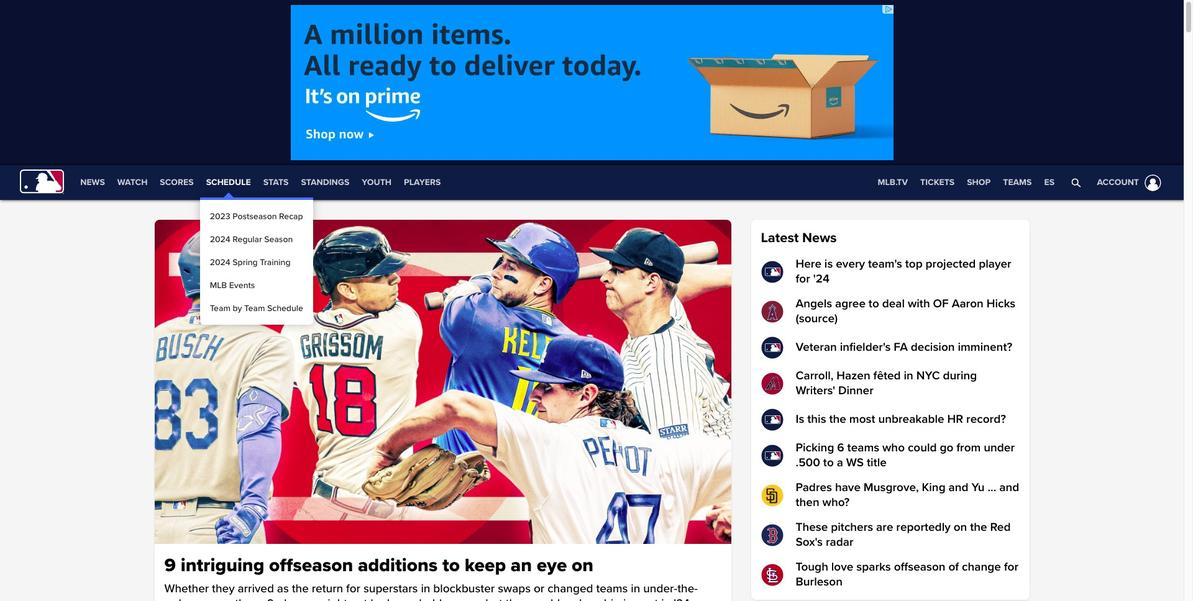 Task type: vqa. For each thing, say whether or not it's contained in the screenshot.
Angels agree to deal with OF Aaron Hicks (source) at the right of page
yes



Task type: locate. For each thing, give the bounding box(es) containing it.
in up household
[[421, 582, 430, 597]]

mlb
[[210, 280, 227, 291]]

the up players
[[292, 582, 309, 597]]

news left watch
[[80, 177, 105, 188]]

teams
[[847, 441, 880, 456], [596, 582, 628, 597]]

to down picking at the right
[[823, 456, 834, 470]]

padres have musgrove, king and yu ... and then who? link
[[761, 481, 1020, 511]]

return
[[312, 582, 343, 597]]

0 horizontal spatial radar
[[164, 597, 192, 602]]

2024 spring training
[[210, 257, 291, 268]]

0 horizontal spatial for
[[346, 582, 360, 597]]

who
[[883, 441, 905, 456]]

0 horizontal spatial a
[[595, 597, 601, 602]]

mlb image
[[761, 337, 783, 359], [761, 409, 783, 431], [761, 445, 783, 467]]

schedule
[[206, 177, 251, 188], [267, 303, 303, 314]]

spring
[[233, 257, 258, 268]]

padres
[[796, 481, 832, 495]]

1 horizontal spatial 9
[[267, 597, 274, 602]]

1 team from the left
[[210, 303, 230, 314]]

teams link
[[997, 165, 1038, 200]]

and
[[949, 481, 969, 495], [1000, 481, 1019, 495]]

0 horizontal spatial they
[[212, 582, 235, 597]]

mlb image left .500
[[761, 445, 783, 467]]

1 mlb image from the top
[[761, 337, 783, 359]]

1 horizontal spatial the
[[829, 413, 846, 427]]

0 horizontal spatial team
[[210, 303, 230, 314]]

for up the not in the left bottom of the page
[[346, 582, 360, 597]]

team right by
[[244, 303, 265, 314]]

2024 regular season
[[210, 234, 293, 245]]

record?
[[966, 413, 1006, 427]]

2 vertical spatial mlb image
[[761, 445, 783, 467]]

youth
[[362, 177, 392, 188]]

1 vertical spatial schedule
[[267, 303, 303, 314]]

schedule down mlb events link
[[267, 303, 303, 314]]

tertiary navigation element
[[872, 165, 1061, 200]]

on right reportedly
[[954, 521, 967, 535]]

could down or
[[531, 597, 560, 602]]

team by team schedule link
[[205, 297, 308, 320]]

1 vertical spatial mlb image
[[761, 409, 783, 431]]

1 horizontal spatial offseason
[[894, 561, 946, 575]]

be
[[371, 597, 384, 602]]

for inside 9 intriguing offseason additions to keep an eye on whether they arrived as the return for superstars in blockbuster swaps or changed teams in under-the- radar moves, these 9 players might not be household names, but they could make a big impact in '24.
[[346, 582, 360, 597]]

1 vertical spatial teams
[[596, 582, 628, 597]]

1 vertical spatial to
[[823, 456, 834, 470]]

aaron
[[952, 297, 984, 311]]

es
[[1044, 177, 1055, 188]]

love
[[831, 561, 854, 575]]

2 team from the left
[[244, 303, 265, 314]]

padres image
[[761, 485, 783, 507]]

3 mlb image from the top
[[761, 445, 783, 467]]

they down swaps
[[506, 597, 528, 602]]

deal
[[882, 297, 905, 311]]

on inside 9 intriguing offseason additions to keep an eye on whether they arrived as the return for superstars in blockbuster swaps or changed teams in under-the- radar moves, these 9 players might not be household names, but they could make a big impact in '24.
[[572, 554, 594, 577]]

then
[[796, 496, 820, 510]]

0 vertical spatial a
[[837, 456, 843, 470]]

9 down arrived
[[267, 597, 274, 602]]

0 vertical spatial the
[[829, 413, 846, 427]]

is this the most unbreakable hr record? link
[[761, 409, 1020, 431]]

0 vertical spatial to
[[869, 297, 879, 311]]

1 vertical spatial on
[[572, 554, 594, 577]]

mlb events
[[210, 280, 255, 291]]

9 intriguing offseason additions to keep an eye on image
[[154, 220, 731, 544]]

2 horizontal spatial to
[[869, 297, 879, 311]]

on inside these pitchers are reportedly on the red sox's radar
[[954, 521, 967, 535]]

2 2024 from the top
[[210, 257, 230, 268]]

1 horizontal spatial for
[[796, 272, 810, 287]]

schedule up 2023
[[206, 177, 251, 188]]

0 vertical spatial for
[[796, 272, 810, 287]]

0 vertical spatial news
[[80, 177, 105, 188]]

0 vertical spatial they
[[212, 582, 235, 597]]

could left the go
[[908, 441, 937, 456]]

account
[[1097, 177, 1139, 188]]

mlb image inside picking 6 teams who could go from under .500 to a ws title link
[[761, 445, 783, 467]]

1 vertical spatial news
[[802, 230, 837, 247]]

1 vertical spatial 2024
[[210, 257, 230, 268]]

2 vertical spatial for
[[346, 582, 360, 597]]

2024 for 2024 spring training
[[210, 257, 230, 268]]

ws
[[846, 456, 864, 470]]

these pitchers are reportedly on the red sox's radar link
[[761, 521, 1020, 551]]

2024 inside 2024 regular season link
[[210, 234, 230, 245]]

2 mlb image from the top
[[761, 409, 783, 431]]

veteran infielder's fa decision imminent? link
[[761, 337, 1020, 359]]

mlb image up d backs image
[[761, 337, 783, 359]]

2023
[[210, 211, 230, 222]]

angels agree to deal with of aaron hicks (source)
[[796, 297, 1016, 326]]

0 horizontal spatial the
[[292, 582, 309, 597]]

team left by
[[210, 303, 230, 314]]

teams inside picking 6 teams who could go from under .500 to a ws title
[[847, 441, 880, 456]]

teams up big in the bottom right of the page
[[596, 582, 628, 597]]

1 vertical spatial a
[[595, 597, 601, 602]]

1 horizontal spatial a
[[837, 456, 843, 470]]

2 and from the left
[[1000, 481, 1019, 495]]

1 horizontal spatial and
[[1000, 481, 1019, 495]]

9 intriguing offseason additions to keep an eye on link
[[164, 554, 721, 577]]

0 horizontal spatial offseason
[[269, 554, 353, 577]]

hicks
[[987, 297, 1016, 311]]

for inside tough love sparks offseason of change for burleson
[[1004, 561, 1019, 575]]

1 horizontal spatial radar
[[826, 536, 854, 550]]

0 horizontal spatial 9
[[164, 554, 176, 577]]

0 vertical spatial 2024
[[210, 234, 230, 245]]

latest news
[[761, 230, 837, 247]]

news up is
[[802, 230, 837, 247]]

0 horizontal spatial teams
[[596, 582, 628, 597]]

'24
[[813, 272, 830, 287]]

0 horizontal spatial news
[[80, 177, 105, 188]]

is
[[825, 257, 833, 272]]

news link
[[74, 165, 111, 200]]

mlb image
[[761, 261, 783, 283]]

under-
[[643, 582, 678, 597]]

2024 down 2023
[[210, 234, 230, 245]]

.500
[[796, 456, 820, 470]]

major league baseball image
[[20, 169, 64, 194]]

0 vertical spatial could
[[908, 441, 937, 456]]

for down here
[[796, 272, 810, 287]]

radar down pitchers
[[826, 536, 854, 550]]

2 vertical spatial to
[[442, 554, 460, 577]]

1 horizontal spatial on
[[954, 521, 967, 535]]

0 vertical spatial schedule
[[206, 177, 251, 188]]

9 up "whether"
[[164, 554, 176, 577]]

could
[[908, 441, 937, 456], [531, 597, 560, 602]]

radar inside these pitchers are reportedly on the red sox's radar
[[826, 536, 854, 550]]

0 horizontal spatial on
[[572, 554, 594, 577]]

account button
[[1090, 165, 1164, 200]]

big
[[604, 597, 620, 602]]

go
[[940, 441, 954, 456]]

for inside here is every team's top projected player for '24
[[796, 272, 810, 287]]

here is every team's top projected player for '24 link
[[761, 257, 1020, 287]]

offseason up return
[[269, 554, 353, 577]]

fêted
[[874, 369, 901, 383]]

1 horizontal spatial team
[[244, 303, 265, 314]]

2 vertical spatial the
[[292, 582, 309, 597]]

mlb image for is
[[761, 409, 783, 431]]

red sox image
[[761, 525, 783, 547]]

news
[[80, 177, 105, 188], [802, 230, 837, 247]]

0 vertical spatial mlb image
[[761, 337, 783, 359]]

1 vertical spatial the
[[970, 521, 987, 535]]

or
[[534, 582, 545, 597]]

search image
[[1071, 178, 1081, 188]]

mlb.tv
[[878, 177, 908, 188]]

2 horizontal spatial for
[[1004, 561, 1019, 575]]

schedule link
[[200, 165, 257, 200]]

king
[[922, 481, 946, 495]]

2024 up mlb
[[210, 257, 230, 268]]

to left 'deal'
[[869, 297, 879, 311]]

players
[[277, 597, 315, 602]]

the inside these pitchers are reportedly on the red sox's radar
[[970, 521, 987, 535]]

1 vertical spatial could
[[531, 597, 560, 602]]

household
[[387, 597, 442, 602]]

names,
[[445, 597, 483, 602]]

offseason left of
[[894, 561, 946, 575]]

they
[[212, 582, 235, 597], [506, 597, 528, 602]]

under
[[984, 441, 1015, 456]]

this
[[807, 413, 826, 427]]

secondary navigation element
[[74, 165, 447, 325]]

to inside 9 intriguing offseason additions to keep an eye on whether they arrived as the return for superstars in blockbuster swaps or changed teams in under-the- radar moves, these 9 players might not be household names, but they could make a big impact in '24.
[[442, 554, 460, 577]]

1 horizontal spatial could
[[908, 441, 937, 456]]

1 horizontal spatial they
[[506, 597, 528, 602]]

unbreakable
[[878, 413, 944, 427]]

0 horizontal spatial could
[[531, 597, 560, 602]]

to up blockbuster
[[442, 554, 460, 577]]

1 horizontal spatial teams
[[847, 441, 880, 456]]

top
[[905, 257, 923, 272]]

0 horizontal spatial to
[[442, 554, 460, 577]]

0 horizontal spatial and
[[949, 481, 969, 495]]

1 2024 from the top
[[210, 234, 230, 245]]

as
[[277, 582, 289, 597]]

advertisement element
[[291, 5, 893, 160]]

radar inside 9 intriguing offseason additions to keep an eye on whether they arrived as the return for superstars in blockbuster swaps or changed teams in under-the- radar moves, these 9 players might not be household names, but they could make a big impact in '24.
[[164, 597, 192, 602]]

0 vertical spatial teams
[[847, 441, 880, 456]]

events
[[229, 280, 255, 291]]

teams up ws
[[847, 441, 880, 456]]

make
[[563, 597, 592, 602]]

a inside picking 6 teams who could go from under .500 to a ws title
[[837, 456, 843, 470]]

2024 inside the 2024 spring training "link"
[[210, 257, 230, 268]]

2 horizontal spatial the
[[970, 521, 987, 535]]

tickets
[[920, 177, 955, 188]]

on up changed
[[572, 554, 594, 577]]

in left "nyc"
[[904, 369, 914, 383]]

2024
[[210, 234, 230, 245], [210, 257, 230, 268]]

for right change
[[1004, 561, 1019, 575]]

keep
[[465, 554, 506, 577]]

...
[[988, 481, 996, 495]]

0 vertical spatial radar
[[826, 536, 854, 550]]

1 vertical spatial for
[[1004, 561, 1019, 575]]

could inside picking 6 teams who could go from under .500 to a ws title
[[908, 441, 937, 456]]

and right ...
[[1000, 481, 1019, 495]]

mlb events link
[[205, 274, 308, 297]]

1 horizontal spatial to
[[823, 456, 834, 470]]

standings
[[301, 177, 349, 188]]

projected
[[926, 257, 976, 272]]

and left yu
[[949, 481, 969, 495]]

cardinals image
[[761, 564, 783, 587]]

arrived
[[238, 582, 274, 597]]

a left big in the bottom right of the page
[[595, 597, 601, 602]]

0 vertical spatial on
[[954, 521, 967, 535]]

a down 6
[[837, 456, 843, 470]]

1 vertical spatial radar
[[164, 597, 192, 602]]

the left red
[[970, 521, 987, 535]]

offseason
[[269, 554, 353, 577], [894, 561, 946, 575]]

radar down "whether"
[[164, 597, 192, 602]]

during
[[943, 369, 977, 383]]

they up moves,
[[212, 582, 235, 597]]

the right this
[[829, 413, 846, 427]]

mlb image left is at the right bottom
[[761, 409, 783, 431]]

writers'
[[796, 384, 835, 398]]

tough
[[796, 561, 828, 575]]

team by team schedule
[[210, 303, 303, 314]]

1 horizontal spatial news
[[802, 230, 837, 247]]

an
[[511, 554, 532, 577]]

a inside 9 intriguing offseason additions to keep an eye on whether they arrived as the return for superstars in blockbuster swaps or changed teams in under-the- radar moves, these 9 players might not be household names, but they could make a big impact in '24.
[[595, 597, 601, 602]]



Task type: describe. For each thing, give the bounding box(es) containing it.
mlb image for veteran
[[761, 337, 783, 359]]

picking 6 teams who could go from under .500 to a ws title link
[[761, 441, 1020, 471]]

1 vertical spatial 9
[[267, 597, 274, 602]]

to inside angels agree to deal with of aaron hicks (source)
[[869, 297, 879, 311]]

1 horizontal spatial schedule
[[267, 303, 303, 314]]

2023 postseason recap link
[[205, 205, 308, 228]]

(source)
[[796, 312, 838, 326]]

carroll, hazen fêted in nyc during writers' dinner link
[[761, 369, 1020, 399]]

moves,
[[195, 597, 232, 602]]

scores link
[[154, 165, 200, 200]]

in inside carroll, hazen fêted in nyc during writers' dinner
[[904, 369, 914, 383]]

watch link
[[111, 165, 154, 200]]

from
[[957, 441, 981, 456]]

0 vertical spatial 9
[[164, 554, 176, 577]]

change
[[962, 561, 1001, 575]]

youth link
[[356, 165, 398, 200]]

musgrove,
[[864, 481, 919, 495]]

who?
[[823, 496, 850, 510]]

pitchers
[[831, 521, 873, 535]]

in down under- at the right bottom of page
[[661, 597, 671, 602]]

mlb image for picking
[[761, 445, 783, 467]]

most
[[849, 413, 875, 427]]

offseason inside 9 intriguing offseason additions to keep an eye on whether they arrived as the return for superstars in blockbuster swaps or changed teams in under-the- radar moves, these 9 players might not be household names, but they could make a big impact in '24.
[[269, 554, 353, 577]]

could inside 9 intriguing offseason additions to keep an eye on whether they arrived as the return for superstars in blockbuster swaps or changed teams in under-the- radar moves, these 9 players might not be household names, but they could make a big impact in '24.
[[531, 597, 560, 602]]

season
[[264, 234, 293, 245]]

'24.
[[674, 597, 693, 602]]

picking 6 teams who could go from under .500 to a ws title
[[796, 441, 1015, 470]]

dinner
[[838, 384, 874, 398]]

with
[[908, 297, 930, 311]]

1 vertical spatial they
[[506, 597, 528, 602]]

teams
[[1003, 177, 1032, 188]]

changed
[[548, 582, 593, 597]]

carroll, hazen fêted in nyc during writers' dinner
[[796, 369, 977, 398]]

offseason inside tough love sparks offseason of change for burleson
[[894, 561, 946, 575]]

to inside picking 6 teams who could go from under .500 to a ws title
[[823, 456, 834, 470]]

nyc
[[917, 369, 940, 383]]

but
[[486, 597, 503, 602]]

by
[[233, 303, 242, 314]]

picking
[[796, 441, 834, 456]]

reportedly
[[896, 521, 951, 535]]

hr
[[948, 413, 963, 427]]

is this the most unbreakable hr record?
[[796, 413, 1006, 427]]

stats link
[[257, 165, 295, 200]]

sox's
[[796, 536, 823, 550]]

team's
[[868, 257, 902, 272]]

padres have musgrove, king and yu ... and then who?
[[796, 481, 1019, 510]]

tough love sparks offseason of change for burleson link
[[761, 561, 1020, 590]]

impact
[[623, 597, 658, 602]]

hazen
[[837, 369, 871, 383]]

2024 for 2024 regular season
[[210, 234, 230, 245]]

watch
[[117, 177, 148, 188]]

red
[[990, 521, 1011, 535]]

angels image
[[761, 301, 783, 323]]

9 intriguing offseason additions to keep an eye on whether they arrived as the return for superstars in blockbuster swaps or changed teams in under-the- radar moves, these 9 players might not be household names, but they could make a big impact in '24.
[[164, 554, 698, 602]]

latest
[[761, 230, 799, 247]]

top navigation element
[[0, 165, 1184, 325]]

veteran
[[796, 341, 837, 355]]

news inside secondary navigation element
[[80, 177, 105, 188]]

of
[[933, 297, 949, 311]]

stats
[[263, 177, 289, 188]]

6
[[837, 441, 844, 456]]

angels agree to deal with of aaron hicks (source) link
[[761, 297, 1020, 327]]

teams inside 9 intriguing offseason additions to keep an eye on whether they arrived as the return for superstars in blockbuster swaps or changed teams in under-the- radar moves, these 9 players might not be household names, but they could make a big impact in '24.
[[596, 582, 628, 597]]

d backs image
[[761, 373, 783, 395]]

here
[[796, 257, 822, 272]]

shop link
[[961, 165, 997, 200]]

shop
[[967, 177, 991, 188]]

tough love sparks offseason of change for burleson
[[796, 561, 1019, 590]]

postseason
[[233, 211, 277, 222]]

imminent?
[[958, 341, 1013, 355]]

have
[[835, 481, 861, 495]]

in up impact
[[631, 582, 640, 597]]

swaps
[[498, 582, 531, 597]]

whether
[[164, 582, 209, 597]]

0 horizontal spatial schedule
[[206, 177, 251, 188]]

every
[[836, 257, 865, 272]]

the inside 9 intriguing offseason additions to keep an eye on whether they arrived as the return for superstars in blockbuster swaps or changed teams in under-the- radar moves, these 9 players might not be household names, but they could make a big impact in '24.
[[292, 582, 309, 597]]

sparks
[[857, 561, 891, 575]]

scores
[[160, 177, 194, 188]]

fa
[[894, 341, 908, 355]]

here is every team's top projected player for '24
[[796, 257, 1012, 287]]

additions
[[358, 554, 438, 577]]

1 and from the left
[[949, 481, 969, 495]]

blockbuster
[[433, 582, 495, 597]]

veteran infielder's fa decision imminent?
[[796, 341, 1013, 355]]

burleson
[[796, 576, 843, 590]]

mlb.tv link
[[872, 165, 914, 200]]



